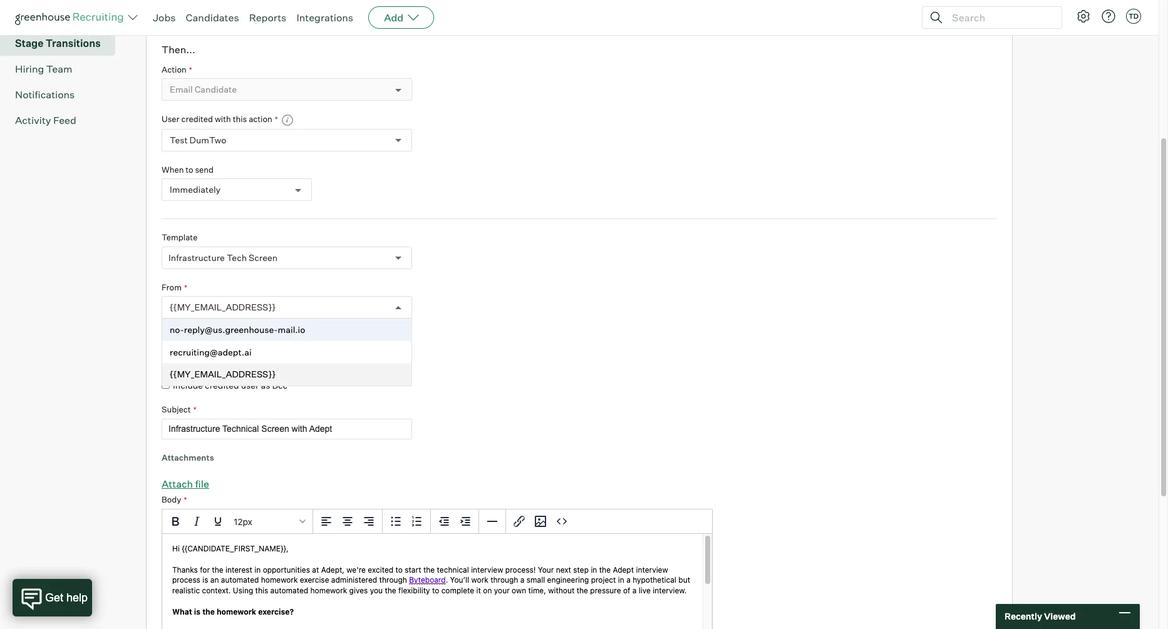 Task type: vqa. For each thing, say whether or not it's contained in the screenshot.
"Feed"
yes



Task type: locate. For each thing, give the bounding box(es) containing it.
activity
[[15, 114, 51, 126]]

subject
[[162, 405, 191, 415]]

None text field
[[162, 419, 412, 440]]

attach
[[162, 478, 193, 491]]

candidates
[[186, 11, 239, 24]]

notifications link
[[15, 87, 110, 102]]

user credited with this action
[[162, 114, 272, 124]]

action
[[162, 64, 187, 74]]

notifications
[[15, 88, 75, 101]]

Search text field
[[949, 8, 1051, 27]]

toolbar
[[313, 510, 383, 534], [383, 510, 431, 534], [431, 510, 479, 534], [506, 510, 575, 534]]

0 vertical spatial credited
[[181, 114, 213, 124]]

credited
[[181, 114, 213, 124], [205, 380, 239, 391]]

stage
[[15, 37, 44, 49]]

credited left user
[[205, 380, 239, 391]]

action
[[249, 114, 272, 124]]

jobs
[[153, 11, 176, 24]]

send
[[195, 165, 214, 175]]

12px button
[[229, 511, 310, 533]]

{{my_email_address}} up include credited user as bcc
[[170, 369, 276, 380]]

reports
[[249, 11, 287, 24]]

candidates link
[[186, 11, 239, 24]]

infrastructure tech screen option
[[169, 252, 278, 263]]

this
[[233, 114, 247, 124]]

12px
[[234, 517, 252, 527]]

test dumtwo
[[170, 135, 226, 145]]

td
[[1129, 12, 1139, 21]]

then...
[[162, 43, 195, 56]]

configure image
[[1077, 9, 1092, 24]]

stage transitions
[[15, 37, 101, 49]]

bcc
[[272, 380, 288, 391]]

integrations
[[297, 11, 353, 24]]

td button
[[1127, 9, 1142, 24]]

attachments
[[162, 453, 214, 463]]

stage transitions link
[[15, 36, 110, 51]]

1 vertical spatial credited
[[205, 380, 239, 391]]

4 toolbar from the left
[[506, 510, 575, 534]]

{{my_email_address}} up reply@us.greenhouse-
[[170, 302, 276, 313]]

no-reply@us.greenhouse-mail.io
[[170, 325, 305, 336]]

1 {{my_email_address}} from the top
[[170, 302, 276, 313]]

the candidate's activity feed will log that this user triggered the action, even if the email is sent from a global email address. element
[[278, 114, 294, 127]]

0 vertical spatial {{my_email_address}}
[[170, 302, 276, 313]]

immediately
[[170, 185, 221, 195]]

recruiting@adept.ai
[[170, 347, 252, 358]]

file
[[195, 478, 209, 491]]

tech
[[227, 252, 247, 263]]

{{my_email_address}}
[[170, 302, 276, 313], [170, 369, 276, 380]]

None text field
[[162, 346, 412, 367]]

activity feed link
[[15, 113, 110, 128]]

infrastructure tech screen
[[169, 252, 278, 263]]

screen
[[249, 252, 278, 263]]

user
[[241, 380, 259, 391]]

recently viewed
[[1005, 612, 1076, 622]]

feed
[[53, 114, 76, 126]]

reports link
[[249, 11, 287, 24]]

viewed
[[1045, 612, 1076, 622]]

test
[[170, 135, 188, 145]]

recently
[[1005, 612, 1043, 622]]

credited up the test dumtwo
[[181, 114, 213, 124]]

posts
[[35, 11, 61, 24]]

1 vertical spatial {{my_email_address}}
[[170, 369, 276, 380]]

add
[[384, 11, 404, 24]]



Task type: describe. For each thing, give the bounding box(es) containing it.
activity feed
[[15, 114, 76, 126]]

as
[[261, 380, 270, 391]]

credited for user
[[181, 114, 213, 124]]

body
[[162, 495, 181, 505]]

attach file link
[[162, 478, 209, 491]]

user
[[162, 114, 180, 124]]

include credited user as bcc
[[173, 380, 288, 391]]

team
[[46, 62, 72, 75]]

include
[[173, 380, 203, 391]]

2 toolbar from the left
[[383, 510, 431, 534]]

from
[[162, 283, 182, 293]]

when to send
[[162, 165, 214, 175]]

with
[[215, 114, 231, 124]]

greenhouse recruiting image
[[15, 10, 128, 25]]

job posts
[[15, 11, 61, 24]]

hiring team
[[15, 62, 72, 75]]

integrations link
[[297, 11, 353, 24]]

hiring
[[15, 62, 44, 75]]

infrastructure
[[169, 252, 225, 263]]

jobs link
[[153, 11, 176, 24]]

12px toolbar
[[162, 510, 313, 534]]

reply@us.greenhouse-
[[184, 325, 278, 336]]

Include credited user as Bcc checkbox
[[162, 381, 170, 389]]

2 {{my_email_address}} from the top
[[170, 369, 276, 380]]

job
[[15, 11, 33, 24]]

the candidate's activity feed will log that this user triggered the action, even if the email is sent from a global email address. image
[[281, 114, 294, 127]]

12px group
[[162, 510, 712, 534]]

to
[[162, 332, 171, 342]]

add button
[[369, 6, 434, 29]]

hiring team link
[[15, 61, 110, 76]]

to
[[186, 165, 193, 175]]

when
[[162, 165, 184, 175]]

mail.io
[[278, 325, 305, 336]]

template
[[162, 233, 198, 243]]

job posts link
[[15, 10, 110, 25]]

no-
[[170, 325, 184, 336]]

1 toolbar from the left
[[313, 510, 383, 534]]

transitions
[[46, 37, 101, 49]]

dumtwo
[[190, 135, 226, 145]]

credited for include
[[205, 380, 239, 391]]

td button
[[1124, 6, 1144, 26]]

3 toolbar from the left
[[431, 510, 479, 534]]

attach file
[[162, 478, 209, 491]]



